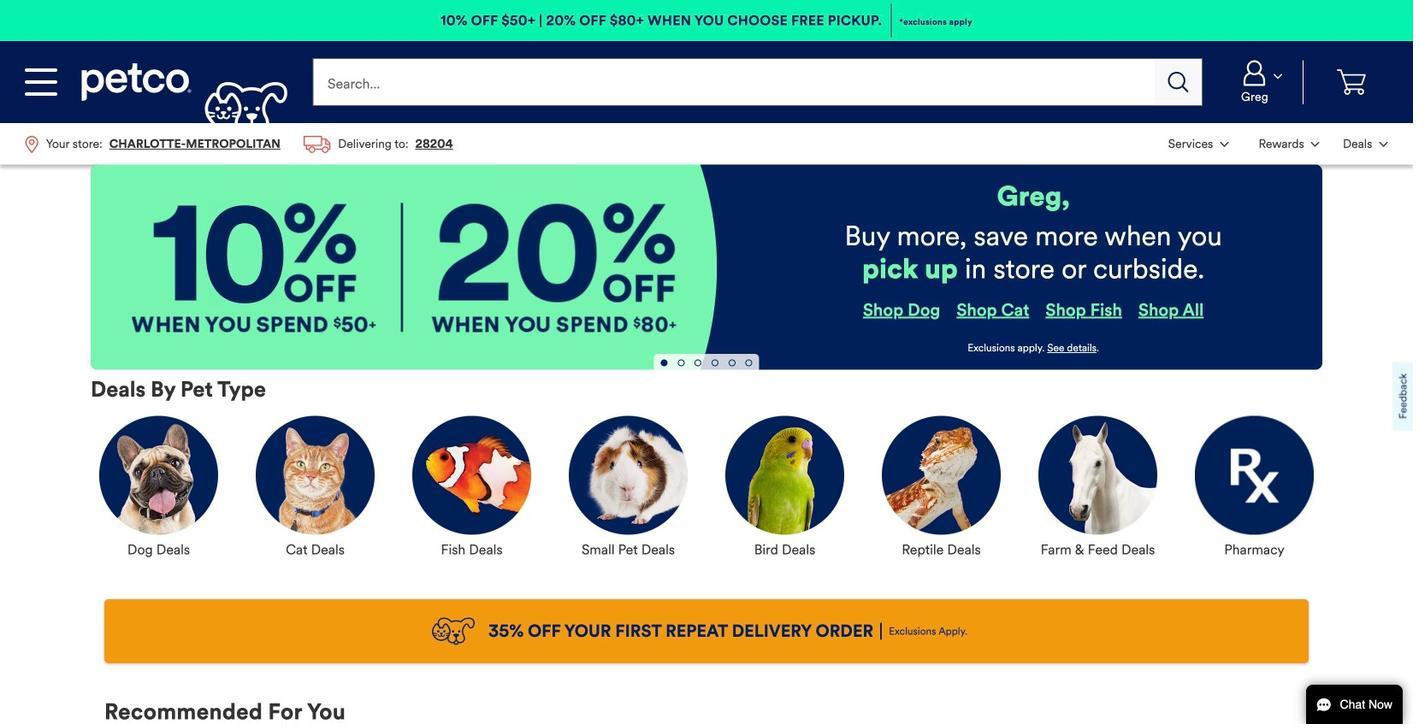 Task type: locate. For each thing, give the bounding box(es) containing it.
2 list from the left
[[1157, 123, 1400, 164]]

1 horizontal spatial list
[[1157, 123, 1400, 164]]

bird deals image
[[726, 417, 845, 535]]

list
[[14, 123, 465, 165], [1157, 123, 1400, 164]]

0 horizontal spatial list
[[14, 123, 465, 165]]

1 list from the left
[[14, 123, 465, 165]]

10% off when you spend $50+. 20% off when you spend $80+. image
[[131, 203, 677, 333]]

cat deals image
[[256, 417, 375, 535]]

Search search field
[[313, 58, 1155, 106]]



Task type: describe. For each thing, give the bounding box(es) containing it.
fish deals image
[[412, 417, 531, 535]]

reptile deals image
[[882, 417, 1001, 535]]

search image
[[1169, 72, 1189, 92]]

small pet deals image
[[569, 417, 688, 535]]

pet pharmacy image
[[1196, 417, 1314, 535]]

dog deals image
[[99, 417, 218, 535]]

farm and feed deals image
[[1039, 417, 1158, 535]]



Task type: vqa. For each thing, say whether or not it's contained in the screenshot.
Cat Deals image
yes



